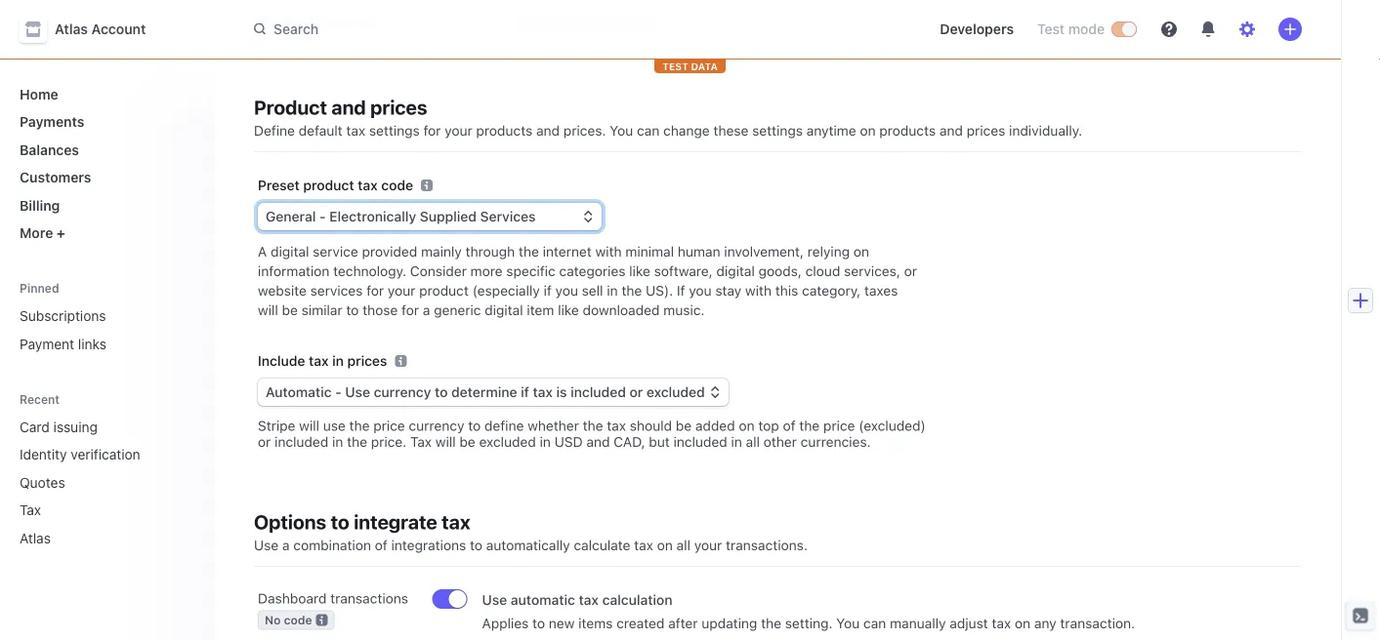 Task type: describe. For each thing, give the bounding box(es) containing it.
setting.
[[785, 616, 833, 632]]

recent element
[[0, 411, 215, 554]]

preset product tax code
[[258, 177, 413, 193]]

(especially
[[472, 283, 540, 299]]

your inside product and prices define default tax settings for your products and prices. you can change these settings anytime on products and prices individually.
[[445, 123, 473, 139]]

quotes
[[20, 475, 65, 491]]

involvement,
[[724, 244, 804, 260]]

similar
[[302, 302, 343, 318]]

change
[[663, 123, 710, 139]]

recent navigation links element
[[0, 391, 215, 554]]

test data
[[662, 61, 718, 72]]

or inside stripe will use the price currency to define whether the tax should be added on top of the price (excluded) or included in the price. tax will be excluded in usd and cad, but included in all other currencies.
[[258, 434, 271, 450]]

services,
[[844, 263, 901, 279]]

settings image
[[1240, 21, 1255, 37]]

a
[[258, 244, 267, 260]]

can inside product and prices define default tax settings for your products and prices. you can change these settings anytime on products and prices individually.
[[637, 123, 660, 139]]

created
[[617, 616, 665, 632]]

currencies.
[[801, 434, 871, 450]]

1 vertical spatial like
[[558, 302, 579, 318]]

quotes link
[[12, 467, 172, 499]]

1 vertical spatial prices
[[967, 123, 1005, 139]]

applies
[[482, 616, 529, 632]]

options
[[254, 511, 326, 534]]

services
[[310, 283, 363, 299]]

atlas account
[[55, 21, 146, 37]]

general - electronically supplied services button
[[258, 203, 602, 231]]

default
[[299, 123, 343, 139]]

0 vertical spatial like
[[629, 263, 650, 279]]

new
[[549, 616, 575, 632]]

billing
[[20, 197, 60, 213]]

individually.
[[1009, 123, 1083, 139]]

goods,
[[759, 263, 802, 279]]

updating
[[702, 616, 757, 632]]

internet
[[543, 244, 592, 260]]

stripe
[[258, 418, 295, 434]]

dashboard transactions
[[258, 591, 408, 607]]

options to integrate tax use a combination of integrations to automatically calculate tax on all your transactions.
[[254, 511, 808, 554]]

prices.
[[564, 123, 606, 139]]

stripe will use the price currency to define whether the tax should be added on top of the price (excluded) or included in the price. tax will be excluded in usd and cad, but included in all other currencies.
[[258, 418, 926, 450]]

integrations
[[391, 538, 466, 554]]

cad,
[[614, 434, 645, 450]]

anytime
[[807, 123, 856, 139]]

product
[[254, 96, 327, 119]]

specific
[[506, 263, 556, 279]]

or inside a digital service provided mainly through the internet with minimal human involvement, relying on information technology. consider more specific categories like software, digital goods, cloud services, or website services for your product (especially if you sell in the us). if you stay with this category, taxes will be similar to those for a generic digital item like downloaded music.
[[904, 263, 917, 279]]

2 included from the left
[[674, 434, 727, 450]]

balances link
[[12, 134, 199, 166]]

add
[[518, 13, 544, 29]]

atlas for atlas account
[[55, 21, 88, 37]]

Search search field
[[242, 11, 793, 47]]

no code
[[265, 614, 312, 628]]

the inside use automatic tax calculation applies to new items created after updating the setting. you can manually adjust tax on any transaction.
[[761, 616, 782, 632]]

home link
[[12, 78, 199, 110]]

these
[[714, 123, 749, 139]]

price.
[[371, 434, 407, 450]]

tax inside stripe will use the price currency to define whether the tax should be added on top of the price (excluded) or included in the price. tax will be excluded in usd and cad, but included in all other currencies.
[[607, 418, 626, 434]]

if
[[544, 283, 552, 299]]

mode
[[1068, 21, 1105, 37]]

1 you from the left
[[555, 283, 578, 299]]

service
[[313, 244, 358, 260]]

preset
[[258, 177, 300, 193]]

on inside product and prices define default tax settings for your products and prices. you can change these settings anytime on products and prices individually.
[[860, 123, 876, 139]]

downloaded
[[583, 302, 660, 318]]

use inside use automatic tax calculation applies to new items created after updating the setting. you can manually adjust tax on any transaction.
[[482, 592, 507, 609]]

atlas for atlas
[[20, 530, 51, 547]]

atlas account button
[[20, 16, 165, 43]]

billing link
[[12, 190, 199, 221]]

stay
[[715, 283, 742, 299]]

(excluded)
[[859, 418, 926, 434]]

test
[[1037, 21, 1065, 37]]

you inside product and prices define default tax settings for your products and prices. you can change these settings anytime on products and prices individually.
[[610, 123, 633, 139]]

customers link
[[12, 162, 199, 193]]

information
[[258, 263, 330, 279]]

automatic
[[511, 592, 575, 609]]

of inside options to integrate tax use a combination of integrations to automatically calculate tax on all your transactions.
[[375, 538, 388, 554]]

on inside options to integrate tax use a combination of integrations to automatically calculate tax on all your transactions.
[[657, 538, 673, 554]]

2 vertical spatial prices
[[347, 353, 387, 369]]

minimal
[[626, 244, 674, 260]]

origin
[[258, 13, 297, 29]]

mainly
[[421, 244, 462, 260]]

1 address from the left
[[301, 13, 352, 29]]

0 vertical spatial prices
[[370, 96, 427, 119]]

atlas link
[[12, 523, 172, 554]]

human
[[678, 244, 720, 260]]

to right integrations
[[470, 538, 483, 554]]

0 vertical spatial with
[[595, 244, 622, 260]]

this
[[775, 283, 798, 299]]

a digital service provided mainly through the internet with minimal human involvement, relying on information technology. consider more specific categories like software, digital goods, cloud services, or website services for your product (especially if you sell in the us). if you stay with this category, taxes will be similar to those for a generic digital item like downloaded music.
[[258, 244, 917, 318]]

items
[[578, 616, 613, 632]]

and left individually.
[[940, 123, 963, 139]]

your inside options to integrate tax use a combination of integrations to automatically calculate tax on all your transactions.
[[694, 538, 722, 554]]

identity verification link
[[12, 439, 172, 471]]

supplied
[[420, 209, 477, 225]]

all inside stripe will use the price currency to define whether the tax should be added on top of the price (excluded) or included in the price. tax will be excluded in usd and cad, but included in all other currencies.
[[746, 434, 760, 450]]

1 price from the left
[[373, 418, 405, 434]]

transaction.
[[1060, 616, 1135, 632]]

define
[[254, 123, 295, 139]]

general - electronically supplied services
[[266, 209, 536, 225]]

services
[[480, 209, 536, 225]]

taxes
[[864, 283, 898, 299]]

on inside stripe will use the price currency to define whether the tax should be added on top of the price (excluded) or included in the price. tax will be excluded in usd and cad, but included in all other currencies.
[[739, 418, 755, 434]]

card issuing
[[20, 419, 98, 435]]

2 vertical spatial for
[[402, 302, 419, 318]]

to inside stripe will use the price currency to define whether the tax should be added on top of the price (excluded) or included in the price. tax will be excluded in usd and cad, but included in all other currencies.
[[468, 418, 481, 434]]

product inside a digital service provided mainly through the internet with minimal human involvement, relying on information technology. consider more specific categories like software, digital goods, cloud services, or website services for your product (especially if you sell in the us). if you stay with this category, taxes will be similar to those for a generic digital item like downloaded music.
[[419, 283, 469, 299]]

0 vertical spatial product
[[303, 177, 354, 193]]

define
[[485, 418, 524, 434]]

if
[[677, 283, 685, 299]]

origin address
[[258, 13, 352, 29]]

sell
[[582, 283, 603, 299]]

payments
[[20, 114, 84, 130]]

1 horizontal spatial be
[[460, 434, 475, 450]]

transactions.
[[726, 538, 808, 554]]



Task type: vqa. For each thing, say whether or not it's contained in the screenshot.
1st included from the right
yes



Task type: locate. For each thing, give the bounding box(es) containing it.
1 included from the left
[[275, 434, 328, 450]]

in left usd
[[540, 434, 551, 450]]

on left any
[[1015, 616, 1031, 632]]

be
[[282, 302, 298, 318], [676, 418, 692, 434], [460, 434, 475, 450]]

0 horizontal spatial tax
[[20, 503, 41, 519]]

to inside a digital service provided mainly through the internet with minimal human involvement, relying on information technology. consider more specific categories like software, digital goods, cloud services, or website services for your product (especially if you sell in the us). if you stay with this category, taxes will be similar to those for a generic digital item like downloaded music.
[[346, 302, 359, 318]]

you right prices.
[[610, 123, 633, 139]]

dashboard
[[258, 591, 327, 607]]

0 vertical spatial for
[[423, 123, 441, 139]]

can left manually
[[864, 616, 886, 632]]

products left prices.
[[476, 123, 533, 139]]

tax right default at top
[[346, 123, 365, 139]]

1 horizontal spatial tax
[[410, 434, 432, 450]]

of right top
[[783, 418, 796, 434]]

tax up integrations
[[442, 511, 471, 534]]

price left currency
[[373, 418, 405, 434]]

will inside a digital service provided mainly through the internet with minimal human involvement, relying on information technology. consider more specific categories like software, digital goods, cloud services, or website services for your product (especially if you sell in the us). if you stay with this category, taxes will be similar to those for a generic digital item like downloaded music.
[[258, 302, 278, 318]]

0 horizontal spatial digital
[[271, 244, 309, 260]]

for right those
[[402, 302, 419, 318]]

to down services
[[346, 302, 359, 318]]

0 vertical spatial a
[[423, 302, 430, 318]]

1 horizontal spatial or
[[904, 263, 917, 279]]

2 settings from the left
[[752, 123, 803, 139]]

1 vertical spatial use
[[482, 592, 507, 609]]

1 horizontal spatial will
[[299, 418, 319, 434]]

tax down quotes
[[20, 503, 41, 519]]

be inside a digital service provided mainly through the internet with minimal human involvement, relying on information technology. consider more specific categories like software, digital goods, cloud services, or website services for your product (especially if you sell in the us). if you stay with this category, taxes will be similar to those for a generic digital item like downloaded music.
[[282, 302, 298, 318]]

a inside options to integrate tax use a combination of integrations to automatically calculate tax on all your transactions.
[[282, 538, 290, 554]]

card
[[20, 419, 50, 435]]

address right "origin"
[[588, 13, 639, 29]]

tax up items
[[579, 592, 599, 609]]

0 horizontal spatial with
[[595, 244, 622, 260]]

price left (excluded)
[[823, 418, 855, 434]]

1 vertical spatial you
[[836, 616, 860, 632]]

0 vertical spatial or
[[904, 263, 917, 279]]

use up applies
[[482, 592, 507, 609]]

1 vertical spatial tax
[[20, 503, 41, 519]]

tax right adjust at the bottom of the page
[[992, 616, 1011, 632]]

more
[[20, 225, 53, 241]]

can
[[637, 123, 660, 139], [864, 616, 886, 632]]

1 horizontal spatial like
[[629, 263, 650, 279]]

pinned navigation links element
[[12, 280, 199, 360]]

2 address from the left
[[588, 13, 639, 29]]

1 vertical spatial code
[[284, 614, 312, 628]]

your up those
[[388, 283, 416, 299]]

help image
[[1161, 21, 1177, 37]]

balances
[[20, 142, 79, 158]]

tax right include
[[309, 353, 329, 369]]

1 settings from the left
[[369, 123, 420, 139]]

address right origin
[[301, 13, 352, 29]]

subscriptions
[[20, 308, 106, 324]]

product up -
[[303, 177, 354, 193]]

tax inside product and prices define default tax settings for your products and prices. you can change these settings anytime on products and prices individually.
[[346, 123, 365, 139]]

1 horizontal spatial you
[[689, 283, 712, 299]]

1 vertical spatial with
[[745, 283, 772, 299]]

in left price.
[[332, 434, 343, 450]]

on inside use automatic tax calculation applies to new items created after updating the setting. you can manually adjust tax on any transaction.
[[1015, 616, 1031, 632]]

be right but
[[676, 418, 692, 434]]

developers
[[940, 21, 1014, 37]]

use automatic tax calculation applies to new items created after updating the setting. you can manually adjust tax on any transaction.
[[482, 592, 1135, 632]]

pinned
[[20, 282, 59, 295]]

to
[[346, 302, 359, 318], [468, 418, 481, 434], [331, 511, 349, 534], [470, 538, 483, 554], [532, 616, 545, 632]]

test
[[662, 61, 688, 72]]

0 horizontal spatial product
[[303, 177, 354, 193]]

included up options
[[275, 434, 328, 450]]

0 horizontal spatial will
[[258, 302, 278, 318]]

the
[[519, 244, 539, 260], [622, 283, 642, 299], [349, 418, 370, 434], [583, 418, 603, 434], [799, 418, 820, 434], [347, 434, 367, 450], [761, 616, 782, 632]]

1 horizontal spatial can
[[864, 616, 886, 632]]

payment
[[20, 336, 74, 352]]

cloud
[[806, 263, 840, 279]]

consider
[[410, 263, 467, 279]]

1 vertical spatial your
[[388, 283, 416, 299]]

1 products from the left
[[476, 123, 533, 139]]

1 vertical spatial digital
[[717, 263, 755, 279]]

use inside options to integrate tax use a combination of integrations to automatically calculate tax on all your transactions.
[[254, 538, 279, 554]]

you
[[610, 123, 633, 139], [836, 616, 860, 632]]

atlas
[[55, 21, 88, 37], [20, 530, 51, 547]]

digital up information
[[271, 244, 309, 260]]

on up calculation
[[657, 538, 673, 554]]

included right but
[[674, 434, 727, 450]]

product and prices define default tax settings for your products and prices. you can change these settings anytime on products and prices individually.
[[254, 96, 1083, 139]]

atlas left account
[[55, 21, 88, 37]]

adjust
[[950, 616, 988, 632]]

0 horizontal spatial address
[[301, 13, 352, 29]]

a
[[423, 302, 430, 318], [282, 538, 290, 554]]

1 horizontal spatial of
[[783, 418, 796, 434]]

categories
[[559, 263, 626, 279]]

tax inside tax link
[[20, 503, 41, 519]]

you inside use automatic tax calculation applies to new items created after updating the setting. you can manually adjust tax on any transaction.
[[836, 616, 860, 632]]

2 vertical spatial your
[[694, 538, 722, 554]]

and up default at top
[[332, 96, 366, 119]]

1 horizontal spatial products
[[879, 123, 936, 139]]

on left top
[[739, 418, 755, 434]]

1 horizontal spatial your
[[445, 123, 473, 139]]

of down integrate
[[375, 538, 388, 554]]

you right setting.
[[836, 616, 860, 632]]

0 vertical spatial digital
[[271, 244, 309, 260]]

origin
[[547, 13, 584, 29]]

1 horizontal spatial with
[[745, 283, 772, 299]]

will down website
[[258, 302, 278, 318]]

2 you from the left
[[689, 283, 712, 299]]

with left this
[[745, 283, 772, 299]]

tax right calculate
[[634, 538, 653, 554]]

to left the new at the bottom
[[532, 616, 545, 632]]

test mode
[[1037, 21, 1105, 37]]

a down options
[[282, 538, 290, 554]]

to up combination
[[331, 511, 349, 534]]

0 horizontal spatial you
[[555, 283, 578, 299]]

1 vertical spatial a
[[282, 538, 290, 554]]

2 products from the left
[[879, 123, 936, 139]]

0 horizontal spatial price
[[373, 418, 405, 434]]

0 horizontal spatial you
[[610, 123, 633, 139]]

1 vertical spatial product
[[419, 283, 469, 299]]

tax up 'electronically' on the top left
[[358, 177, 378, 193]]

1 horizontal spatial all
[[746, 434, 760, 450]]

0 horizontal spatial a
[[282, 538, 290, 554]]

for up those
[[366, 283, 384, 299]]

0 vertical spatial tax
[[410, 434, 432, 450]]

0 horizontal spatial your
[[388, 283, 416, 299]]

0 horizontal spatial use
[[254, 538, 279, 554]]

all up 'after'
[[677, 538, 691, 554]]

pinned element
[[12, 300, 199, 360]]

for inside product and prices define default tax settings for your products and prices. you can change these settings anytime on products and prices individually.
[[423, 123, 441, 139]]

in left top
[[731, 434, 742, 450]]

in inside a digital service provided mainly through the internet with minimal human involvement, relying on information technology. consider more specific categories like software, digital goods, cloud services, or website services for your product (especially if you sell in the us). if you stay with this category, taxes will be similar to those for a generic digital item like downloaded music.
[[607, 283, 618, 299]]

your left 'transactions.'
[[694, 538, 722, 554]]

code
[[381, 177, 413, 193], [284, 614, 312, 628]]

digital
[[271, 244, 309, 260], [717, 263, 755, 279], [485, 302, 523, 318]]

products right anytime
[[879, 123, 936, 139]]

0 horizontal spatial or
[[258, 434, 271, 450]]

0 horizontal spatial products
[[476, 123, 533, 139]]

payment links link
[[12, 328, 199, 360]]

your inside a digital service provided mainly through the internet with minimal human involvement, relying on information technology. consider more specific categories like software, digital goods, cloud services, or website services for your product (especially if you sell in the us). if you stay with this category, taxes will be similar to those for a generic digital item like downloaded music.
[[388, 283, 416, 299]]

1 horizontal spatial price
[[823, 418, 855, 434]]

0 vertical spatial all
[[746, 434, 760, 450]]

usd
[[555, 434, 583, 450]]

item
[[527, 302, 554, 318]]

all
[[746, 434, 760, 450], [677, 538, 691, 554]]

tax right price.
[[410, 434, 432, 450]]

more
[[470, 263, 503, 279]]

0 horizontal spatial included
[[275, 434, 328, 450]]

1 vertical spatial for
[[366, 283, 384, 299]]

in
[[607, 283, 618, 299], [332, 353, 344, 369], [332, 434, 343, 450], [540, 434, 551, 450], [731, 434, 742, 450]]

1 horizontal spatial code
[[381, 177, 413, 193]]

atlas down quotes
[[20, 530, 51, 547]]

identity verification
[[20, 447, 140, 463]]

relying
[[808, 244, 850, 260]]

settings right default at top
[[369, 123, 420, 139]]

to inside use automatic tax calculation applies to new items created after updating the setting. you can manually adjust tax on any transaction.
[[532, 616, 545, 632]]

Search text field
[[242, 11, 793, 47]]

products
[[476, 123, 533, 139], [879, 123, 936, 139]]

0 horizontal spatial can
[[637, 123, 660, 139]]

0 vertical spatial can
[[637, 123, 660, 139]]

website
[[258, 283, 307, 299]]

1 vertical spatial atlas
[[20, 530, 51, 547]]

and right usd
[[587, 434, 610, 450]]

tax left "should"
[[607, 418, 626, 434]]

2 price from the left
[[823, 418, 855, 434]]

use down options
[[254, 538, 279, 554]]

code up general - electronically supplied services
[[381, 177, 413, 193]]

links
[[78, 336, 106, 352]]

subscriptions link
[[12, 300, 199, 332]]

2 horizontal spatial will
[[436, 434, 456, 450]]

0 vertical spatial of
[[783, 418, 796, 434]]

tax inside stripe will use the price currency to define whether the tax should be added on top of the price (excluded) or included in the price. tax will be excluded in usd and cad, but included in all other currencies.
[[410, 434, 432, 450]]

other
[[764, 434, 797, 450]]

of inside stripe will use the price currency to define whether the tax should be added on top of the price (excluded) or included in the price. tax will be excluded in usd and cad, but included in all other currencies.
[[783, 418, 796, 434]]

in down similar
[[332, 353, 344, 369]]

integrate
[[354, 511, 437, 534]]

category,
[[802, 283, 861, 299]]

1 horizontal spatial included
[[674, 434, 727, 450]]

digital down (especially
[[485, 302, 523, 318]]

product down consider
[[419, 283, 469, 299]]

data
[[691, 61, 718, 72]]

be down website
[[282, 302, 298, 318]]

and left prices.
[[536, 123, 560, 139]]

code down dashboard
[[284, 614, 312, 628]]

provided
[[362, 244, 417, 260]]

you right if in the left of the page
[[689, 283, 712, 299]]

1 horizontal spatial you
[[836, 616, 860, 632]]

1 horizontal spatial for
[[402, 302, 419, 318]]

2 horizontal spatial digital
[[717, 263, 755, 279]]

more +
[[20, 225, 65, 241]]

1 vertical spatial can
[[864, 616, 886, 632]]

account
[[91, 21, 146, 37]]

automatically
[[486, 538, 570, 554]]

0 horizontal spatial of
[[375, 538, 388, 554]]

will right price.
[[436, 434, 456, 450]]

you right if
[[555, 283, 578, 299]]

atlas inside button
[[55, 21, 88, 37]]

use
[[323, 418, 346, 434]]

settings right the these
[[752, 123, 803, 139]]

1 horizontal spatial use
[[482, 592, 507, 609]]

transactions
[[330, 591, 408, 607]]

for
[[423, 123, 441, 139], [366, 283, 384, 299], [402, 302, 419, 318]]

2 horizontal spatial be
[[676, 418, 692, 434]]

like right 'item'
[[558, 302, 579, 318]]

0 vertical spatial your
[[445, 123, 473, 139]]

recent
[[20, 392, 60, 406]]

and inside stripe will use the price currency to define whether the tax should be added on top of the price (excluded) or included in the price. tax will be excluded in usd and cad, but included in all other currencies.
[[587, 434, 610, 450]]

verification
[[71, 447, 140, 463]]

0 horizontal spatial like
[[558, 302, 579, 318]]

0 horizontal spatial all
[[677, 538, 691, 554]]

your up supplied
[[445, 123, 473, 139]]

1 horizontal spatial settings
[[752, 123, 803, 139]]

with up the "categories"
[[595, 244, 622, 260]]

be left excluded
[[460, 434, 475, 450]]

0 horizontal spatial for
[[366, 283, 384, 299]]

include tax in prices
[[258, 353, 387, 369]]

a left generic
[[423, 302, 430, 318]]

1 horizontal spatial product
[[419, 283, 469, 299]]

0 horizontal spatial be
[[282, 302, 298, 318]]

1 horizontal spatial atlas
[[55, 21, 88, 37]]

can left change
[[637, 123, 660, 139]]

0 vertical spatial atlas
[[55, 21, 88, 37]]

no
[[265, 614, 281, 628]]

on up services,
[[854, 244, 869, 260]]

0 vertical spatial you
[[610, 123, 633, 139]]

should
[[630, 418, 672, 434]]

0 horizontal spatial atlas
[[20, 530, 51, 547]]

will left use
[[299, 418, 319, 434]]

on inside a digital service provided mainly through the internet with minimal human involvement, relying on information technology. consider more specific categories like software, digital goods, cloud services, or website services for your product (especially if you sell in the us). if you stay with this category, taxes will be similar to those for a generic digital item like downloaded music.
[[854, 244, 869, 260]]

like down "minimal"
[[629, 263, 650, 279]]

all left other
[[746, 434, 760, 450]]

core navigation links element
[[12, 78, 199, 249]]

2 horizontal spatial for
[[423, 123, 441, 139]]

address inside button
[[588, 13, 639, 29]]

price
[[373, 418, 405, 434], [823, 418, 855, 434]]

can inside use automatic tax calculation applies to new items created after updating the setting. you can manually adjust tax on any transaction.
[[864, 616, 886, 632]]

tax link
[[12, 495, 172, 527]]

will
[[258, 302, 278, 318], [299, 418, 319, 434], [436, 434, 456, 450]]

to left define
[[468, 418, 481, 434]]

1 vertical spatial all
[[677, 538, 691, 554]]

or right services,
[[904, 263, 917, 279]]

1 horizontal spatial a
[[423, 302, 430, 318]]

1 horizontal spatial digital
[[485, 302, 523, 318]]

software,
[[654, 263, 713, 279]]

but
[[649, 434, 670, 450]]

2 vertical spatial digital
[[485, 302, 523, 318]]

0 vertical spatial use
[[254, 538, 279, 554]]

atlas inside recent element
[[20, 530, 51, 547]]

0 horizontal spatial settings
[[369, 123, 420, 139]]

identity
[[20, 447, 67, 463]]

1 vertical spatial of
[[375, 538, 388, 554]]

all inside options to integrate tax use a combination of integrations to automatically calculate tax on all your transactions.
[[677, 538, 691, 554]]

0 horizontal spatial code
[[284, 614, 312, 628]]

issuing
[[53, 419, 98, 435]]

2 horizontal spatial your
[[694, 538, 722, 554]]

card issuing link
[[12, 411, 172, 443]]

on right anytime
[[860, 123, 876, 139]]

+
[[57, 225, 65, 241]]

search
[[274, 21, 319, 37]]

payment links
[[20, 336, 106, 352]]

after
[[668, 616, 698, 632]]

1 horizontal spatial address
[[588, 13, 639, 29]]

for up general - electronically supplied services dropdown button
[[423, 123, 441, 139]]

0 vertical spatial code
[[381, 177, 413, 193]]

on
[[860, 123, 876, 139], [854, 244, 869, 260], [739, 418, 755, 434], [657, 538, 673, 554], [1015, 616, 1031, 632]]

or left use
[[258, 434, 271, 450]]

in right sell
[[607, 283, 618, 299]]

1 vertical spatial or
[[258, 434, 271, 450]]

digital up stay
[[717, 263, 755, 279]]

a inside a digital service provided mainly through the internet with minimal human involvement, relying on information technology. consider more specific categories like software, digital goods, cloud services, or website services for your product (especially if you sell in the us). if you stay with this category, taxes will be similar to those for a generic digital item like downloaded music.
[[423, 302, 430, 318]]

use
[[254, 538, 279, 554], [482, 592, 507, 609]]



